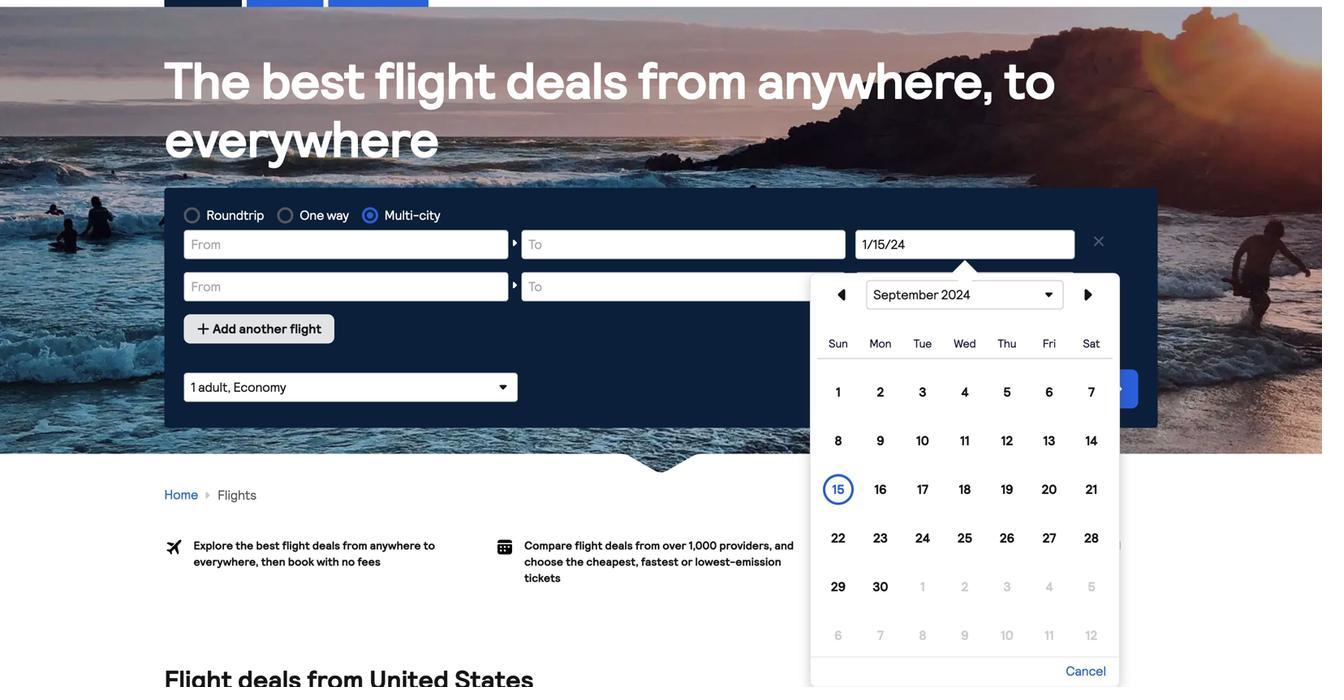 Task type: vqa. For each thing, say whether or not it's contained in the screenshot.


Task type: describe. For each thing, give the bounding box(es) containing it.
1 horizontal spatial 1
[[836, 385, 841, 400]]

the inside compare flight deals from over 1,000 providers, and choose the cheapest, fastest or lowest-emission tickets
[[566, 555, 584, 569]]

no
[[342, 555, 355, 569]]

roundtrip
[[207, 208, 264, 223]]

fastest
[[641, 555, 679, 569]]

27 button
[[1035, 524, 1064, 553]]

8 for the bottommost 8 button
[[920, 628, 927, 644]]

1 vertical spatial 3 button
[[993, 573, 1022, 602]]

0 horizontal spatial 7 button
[[866, 622, 896, 651]]

24 button
[[909, 524, 938, 553]]

20 button
[[1035, 475, 1064, 505]]

1 horizontal spatial 1 button
[[909, 573, 938, 602]]

set
[[856, 555, 872, 569]]

26 button
[[993, 524, 1022, 553]]

choose
[[525, 555, 564, 569]]

0 vertical spatial 2
[[877, 385, 885, 400]]

deals inside compare flight deals from over 1,000 providers, and choose the cheapest, fastest or lowest-emission tickets
[[605, 539, 633, 553]]

home link
[[164, 487, 198, 504]]

search flights
[[1020, 382, 1103, 397]]

and inside the find the cheapest month – or even day – to fly, and set up price alerts to book when the price is right
[[1102, 539, 1121, 553]]

fly,
[[1085, 539, 1100, 553]]

fees
[[358, 555, 381, 569]]

11 for the bottom 11 button
[[1045, 628, 1054, 644]]

0 horizontal spatial 2 button
[[866, 378, 896, 407]]

the down even
[[1028, 555, 1046, 569]]

adult,
[[198, 380, 231, 395]]

2 horizontal spatial 1
[[921, 580, 926, 595]]

2 – from the left
[[1061, 539, 1068, 553]]

compare
[[525, 539, 573, 553]]

22 button
[[824, 524, 853, 553]]

16
[[875, 482, 887, 498]]

from inside compare flight deals from over 1,000 providers, and choose the cheapest, fastest or lowest-emission tickets
[[636, 539, 660, 553]]

dialog containing 1
[[810, 260, 1120, 688]]

everywhere,
[[194, 555, 259, 569]]

0 horizontal spatial 4 button
[[951, 378, 980, 407]]

1 horizontal spatial 5 button
[[1077, 573, 1107, 602]]

from text field for depart
[[184, 272, 509, 302]]

or inside compare flight deals from over 1,000 providers, and choose the cheapest, fastest or lowest-emission tickets
[[681, 555, 693, 569]]

another
[[239, 322, 287, 337]]

23
[[874, 531, 888, 546]]

1 vertical spatial 2 button
[[951, 573, 980, 602]]

8 for the topmost 8 button
[[835, 434, 842, 449]]

multi-city
[[385, 208, 440, 223]]

day
[[1040, 539, 1058, 553]]

19 button
[[993, 475, 1022, 505]]

Roundtrip radio
[[184, 207, 200, 224]]

lowest-
[[695, 555, 736, 569]]

book inside explore the best flight deals from anywhere to everywhere, then book with no fees
[[288, 555, 314, 569]]

deals inside explore the best flight deals from anywhere to everywhere, then book with no fees
[[313, 539, 340, 553]]

tue
[[914, 337, 932, 351]]

economy
[[234, 380, 286, 395]]

sun
[[829, 337, 848, 351]]

1 vertical spatial 4 button
[[1035, 573, 1064, 602]]

0 vertical spatial 9 button
[[866, 427, 896, 456]]

home
[[164, 488, 198, 503]]

21
[[1086, 482, 1098, 498]]

1/15/24
[[863, 237, 905, 253]]

from inside explore the best flight deals from anywhere to everywhere, then book with no fees
[[343, 539, 368, 553]]

fri
[[1043, 337, 1056, 351]]

11 for 11 button to the top
[[961, 434, 970, 449]]

when
[[998, 555, 1026, 569]]

20
[[1042, 482, 1057, 498]]

sat
[[1084, 337, 1101, 351]]

best inside the best flight deals from anywhere, to everywhere
[[261, 50, 365, 112]]

price
[[891, 555, 918, 569]]

21 button
[[1077, 475, 1107, 505]]

16 button
[[866, 475, 896, 505]]

12 for right 12 button
[[1086, 628, 1098, 644]]

30
[[873, 580, 889, 595]]

thu
[[998, 337, 1017, 351]]

13
[[1044, 434, 1056, 449]]

cancel
[[1066, 664, 1107, 680]]

explore
[[194, 539, 233, 553]]

17
[[918, 482, 929, 498]]

19
[[1002, 482, 1014, 498]]

over
[[663, 539, 687, 553]]

flight inside explore the best flight deals from anywhere to everywhere, then book with no fees
[[282, 539, 310, 553]]

providers,
[[720, 539, 772, 553]]

from inside the best flight deals from anywhere, to everywhere
[[638, 50, 747, 112]]

find
[[856, 539, 878, 553]]

1 vertical spatial 8 button
[[909, 622, 938, 651]]

anywhere
[[370, 539, 421, 553]]

0 vertical spatial 7 button
[[1077, 378, 1107, 407]]

wed
[[954, 337, 976, 351]]

emission
[[736, 555, 782, 569]]

and inside compare flight deals from over 1,000 providers, and choose the cheapest, fastest or lowest-emission tickets
[[775, 539, 794, 553]]

cancel button
[[1066, 664, 1107, 681]]

5 for the topmost 5 button
[[1004, 385, 1011, 400]]

13 button
[[1035, 427, 1064, 456]]

multi-
[[385, 208, 419, 223]]

the up up at the bottom right of page
[[880, 539, 898, 553]]

cheapest
[[901, 539, 950, 553]]

flight inside compare flight deals from over 1,000 providers, and choose the cheapest, fastest or lowest-emission tickets
[[575, 539, 603, 553]]

5 for rightmost 5 button
[[1088, 580, 1096, 595]]

0 horizontal spatial 10 button
[[909, 427, 938, 456]]

27
[[1043, 531, 1057, 546]]

way
[[327, 208, 349, 223]]

search
[[1020, 382, 1062, 397]]

22
[[832, 531, 846, 546]]



Task type: locate. For each thing, give the bounding box(es) containing it.
0 horizontal spatial 1
[[191, 380, 196, 395]]

6 for the leftmost the 6 button
[[835, 628, 843, 644]]

5 button down is
[[1077, 573, 1107, 602]]

right
[[1089, 555, 1115, 569]]

6
[[1046, 385, 1054, 400], [835, 628, 843, 644]]

explore the best flight deals from anywhere to everywhere, then book with no fees
[[194, 539, 435, 569]]

0 horizontal spatial 7
[[878, 628, 884, 644]]

0 horizontal spatial 12
[[1002, 434, 1013, 449]]

6 down 29
[[835, 628, 843, 644]]

deals
[[506, 50, 628, 112], [313, 539, 340, 553], [605, 539, 633, 553]]

10 for the rightmost 10 button
[[1001, 628, 1014, 644]]

0 vertical spatial from text field
[[184, 230, 509, 259]]

the inside explore the best flight deals from anywhere to everywhere, then book with no fees
[[236, 539, 254, 553]]

0 vertical spatial 12
[[1002, 434, 1013, 449]]

0 vertical spatial 7
[[1089, 385, 1095, 400]]

with
[[317, 555, 339, 569]]

0 horizontal spatial 5 button
[[993, 378, 1022, 407]]

0 vertical spatial 8
[[835, 434, 842, 449]]

0 vertical spatial 10 button
[[909, 427, 938, 456]]

and up right
[[1102, 539, 1121, 553]]

2 button down the alerts
[[951, 573, 980, 602]]

8 up the 15
[[835, 434, 842, 449]]

0 horizontal spatial 4
[[962, 385, 969, 400]]

0 vertical spatial or
[[998, 539, 1010, 553]]

3 for the bottom 3 "button"
[[1004, 580, 1011, 595]]

0 horizontal spatial 6
[[835, 628, 843, 644]]

5 button down thu
[[993, 378, 1022, 407]]

1 horizontal spatial book
[[969, 555, 995, 569]]

1 vertical spatial 7 button
[[866, 622, 896, 651]]

2 button down 'mon'
[[866, 378, 896, 407]]

1 and from the left
[[775, 539, 794, 553]]

book down the 'month'
[[969, 555, 995, 569]]

1 vertical spatial from text field
[[184, 272, 509, 302]]

28 button
[[1077, 524, 1107, 553]]

1 vertical spatial 4
[[1046, 580, 1054, 595]]

11 button down price
[[1035, 622, 1064, 651]]

book inside the find the cheapest month – or even day – to fly, and set up price alerts to book when the price is right
[[969, 555, 995, 569]]

11 up 18
[[961, 434, 970, 449]]

deals inside the best flight deals from anywhere, to everywhere
[[506, 50, 628, 112]]

0 horizontal spatial 3
[[920, 385, 927, 400]]

even
[[1013, 539, 1038, 553]]

1 book from the left
[[288, 555, 314, 569]]

1 vertical spatial 7
[[878, 628, 884, 644]]

add another flight
[[213, 322, 322, 337]]

to text field for 1/15/24
[[522, 230, 846, 259]]

0 vertical spatial 11
[[961, 434, 970, 449]]

5
[[1004, 385, 1011, 400], [1088, 580, 1096, 595]]

18 button
[[951, 475, 980, 505]]

From text field
[[184, 230, 509, 259], [184, 272, 509, 302]]

search flights button
[[1007, 370, 1139, 409]]

one
[[300, 208, 324, 223]]

1 vertical spatial 10 button
[[993, 622, 1022, 651]]

4 button down wed
[[951, 378, 980, 407]]

0 vertical spatial 6
[[1046, 385, 1054, 400]]

1,000
[[689, 539, 717, 553]]

1 vertical spatial 12 button
[[1077, 622, 1107, 651]]

from text field for 1/15/24
[[184, 230, 509, 259]]

1 vertical spatial 3
[[1004, 580, 1011, 595]]

0 horizontal spatial 2
[[877, 385, 885, 400]]

14 button
[[1077, 427, 1107, 456]]

1 left adult,
[[191, 380, 196, 395]]

5 down right
[[1088, 580, 1096, 595]]

0 vertical spatial 12 button
[[993, 427, 1022, 456]]

4 down price
[[1046, 580, 1054, 595]]

add another flight button
[[184, 315, 335, 344]]

9 for right '9' button
[[962, 628, 969, 644]]

10 button down the when
[[993, 622, 1022, 651]]

0 horizontal spatial 11
[[961, 434, 970, 449]]

0 vertical spatial 9
[[877, 434, 885, 449]]

2 down 'mon'
[[877, 385, 885, 400]]

0 vertical spatial to text field
[[522, 230, 846, 259]]

rtl support__zdywm image
[[202, 489, 215, 502]]

4 for the left 4 button
[[962, 385, 969, 400]]

0 horizontal spatial 8
[[835, 434, 842, 449]]

26
[[1000, 531, 1015, 546]]

dialog
[[810, 260, 1120, 688]]

9 for topmost '9' button
[[877, 434, 885, 449]]

0 horizontal spatial and
[[775, 539, 794, 553]]

is
[[1078, 555, 1087, 569]]

25 button
[[951, 524, 980, 553]]

0 horizontal spatial 9
[[877, 434, 885, 449]]

One way radio
[[277, 207, 293, 224]]

then
[[261, 555, 286, 569]]

one way
[[300, 208, 349, 223]]

anywhere,
[[758, 50, 994, 112]]

month
[[953, 539, 986, 553]]

1 horizontal spatial 4 button
[[1035, 573, 1064, 602]]

7 button up 14 button
[[1077, 378, 1107, 407]]

12
[[1002, 434, 1013, 449], [1086, 628, 1098, 644]]

flight inside the best flight deals from anywhere, to everywhere
[[375, 50, 495, 112]]

alerts
[[920, 555, 952, 569]]

Multi-city radio
[[362, 207, 378, 224]]

12 button up cancel
[[1077, 622, 1107, 651]]

– right day
[[1061, 539, 1068, 553]]

1 vertical spatial 9 button
[[951, 622, 980, 651]]

flights
[[218, 488, 257, 503]]

1 button down the sun
[[824, 378, 853, 407]]

3
[[920, 385, 927, 400], [1004, 580, 1011, 595]]

15 button
[[824, 475, 853, 505]]

0 vertical spatial 11 button
[[951, 427, 980, 456]]

4 for 4 button to the bottom
[[1046, 580, 1054, 595]]

1 horizontal spatial 11
[[1045, 628, 1054, 644]]

0 vertical spatial 4
[[962, 385, 969, 400]]

0 vertical spatial 6 button
[[1035, 378, 1064, 407]]

4 down wed
[[962, 385, 969, 400]]

1 vertical spatial 5
[[1088, 580, 1096, 595]]

3 button down the when
[[993, 573, 1022, 602]]

0 horizontal spatial 5
[[1004, 385, 1011, 400]]

0 vertical spatial 3
[[920, 385, 927, 400]]

5 left the search
[[1004, 385, 1011, 400]]

1 to text field from the top
[[522, 230, 846, 259]]

to inside the best flight deals from anywhere, to everywhere
[[1005, 50, 1055, 112]]

1 down the sun
[[836, 385, 841, 400]]

book left with
[[288, 555, 314, 569]]

1 horizontal spatial 11 button
[[1035, 622, 1064, 651]]

1 – from the left
[[989, 539, 996, 553]]

1 horizontal spatial 6
[[1046, 385, 1054, 400]]

1 down the alerts
[[921, 580, 926, 595]]

or inside the find the cheapest month – or even day – to fly, and set up price alerts to book when the price is right
[[998, 539, 1010, 553]]

1 horizontal spatial 6 button
[[1035, 378, 1064, 407]]

everywhere
[[164, 108, 439, 171]]

1 button down the alerts
[[909, 573, 938, 602]]

2 down the find the cheapest month – or even day – to fly, and set up price alerts to book when the price is right
[[962, 580, 969, 595]]

2
[[877, 385, 885, 400], [962, 580, 969, 595]]

1/15/24 button
[[856, 230, 1075, 259]]

9
[[877, 434, 885, 449], [962, 628, 969, 644]]

1 adult, economy
[[191, 380, 286, 395]]

flight inside button
[[290, 322, 322, 337]]

0 vertical spatial 1 button
[[824, 378, 853, 407]]

9 button up 16
[[866, 427, 896, 456]]

to inside explore the best flight deals from anywhere to everywhere, then book with no fees
[[424, 539, 435, 553]]

29 button
[[824, 573, 853, 602]]

9 button
[[866, 427, 896, 456], [951, 622, 980, 651]]

1 button
[[824, 378, 853, 407], [909, 573, 938, 602]]

1 horizontal spatial 4
[[1046, 580, 1054, 595]]

0 vertical spatial 8 button
[[824, 427, 853, 456]]

1 horizontal spatial 9
[[962, 628, 969, 644]]

23 button
[[866, 524, 896, 553]]

6 button left flights
[[1035, 378, 1064, 407]]

1 horizontal spatial 12 button
[[1077, 622, 1107, 651]]

1 vertical spatial 10
[[1001, 628, 1014, 644]]

0 vertical spatial 2 button
[[866, 378, 896, 407]]

1 inside "button"
[[191, 380, 196, 395]]

7 button down 30 on the right bottom
[[866, 622, 896, 651]]

7 button
[[1077, 378, 1107, 407], [866, 622, 896, 651]]

12 up cancel
[[1086, 628, 1098, 644]]

0 horizontal spatial 6 button
[[824, 622, 853, 651]]

1 vertical spatial or
[[681, 555, 693, 569]]

depart button
[[856, 272, 1075, 302]]

11 button
[[951, 427, 980, 456], [1035, 622, 1064, 651]]

best inside explore the best flight deals from anywhere to everywhere, then book with no fees
[[256, 539, 280, 553]]

1 horizontal spatial or
[[998, 539, 1010, 553]]

9 button down the alerts
[[951, 622, 980, 651]]

tickets
[[525, 572, 561, 585]]

8 down the alerts
[[920, 628, 927, 644]]

1 vertical spatial 11
[[1045, 628, 1054, 644]]

10 up 17 button at the bottom of page
[[917, 434, 930, 449]]

2 from text field from the top
[[184, 272, 509, 302]]

1 horizontal spatial 8
[[920, 628, 927, 644]]

7
[[1089, 385, 1095, 400], [878, 628, 884, 644]]

1 horizontal spatial 3
[[1004, 580, 1011, 595]]

6 left flights
[[1046, 385, 1054, 400]]

4 button down price
[[1035, 573, 1064, 602]]

1 from text field from the top
[[184, 230, 509, 259]]

1 vertical spatial 2
[[962, 580, 969, 595]]

1 horizontal spatial 9 button
[[951, 622, 980, 651]]

rtl support__yzkyy image
[[1106, 380, 1126, 399]]

12 left 13 button
[[1002, 434, 1013, 449]]

1 vertical spatial 6 button
[[824, 622, 853, 651]]

11
[[961, 434, 970, 449], [1045, 628, 1054, 644]]

8 button down the alerts
[[909, 622, 938, 651]]

12 button left 13 button
[[993, 427, 1022, 456]]

up
[[875, 555, 888, 569]]

17 button
[[909, 475, 938, 505]]

0 horizontal spatial –
[[989, 539, 996, 553]]

1 horizontal spatial –
[[1061, 539, 1068, 553]]

find the cheapest month – or even day – to fly, and set up price alerts to book when the price is right
[[856, 539, 1121, 569]]

the right the choose
[[566, 555, 584, 569]]

0 vertical spatial 4 button
[[951, 378, 980, 407]]

2 button
[[866, 378, 896, 407], [951, 573, 980, 602]]

25
[[958, 531, 973, 546]]

1 adult, economy button
[[184, 373, 518, 402]]

or down over
[[681, 555, 693, 569]]

to
[[1005, 50, 1055, 112], [424, 539, 435, 553], [1071, 539, 1082, 553], [955, 555, 966, 569]]

10 down the when
[[1001, 628, 1014, 644]]

the
[[236, 539, 254, 553], [880, 539, 898, 553], [566, 555, 584, 569], [1028, 555, 1046, 569]]

1 vertical spatial 8
[[920, 628, 927, 644]]

1 horizontal spatial 3 button
[[993, 573, 1022, 602]]

4 button
[[951, 378, 980, 407], [1035, 573, 1064, 602]]

1 horizontal spatial 8 button
[[909, 622, 938, 651]]

1 horizontal spatial 2
[[962, 580, 969, 595]]

29
[[831, 580, 846, 595]]

2 to text field from the top
[[522, 272, 846, 302]]

depart
[[863, 279, 904, 295]]

11 down price
[[1045, 628, 1054, 644]]

24
[[916, 531, 930, 546]]

6 button down 29 button
[[824, 622, 853, 651]]

and
[[775, 539, 794, 553], [1102, 539, 1121, 553]]

0 vertical spatial best
[[261, 50, 365, 112]]

18
[[959, 482, 971, 498]]

0 horizontal spatial or
[[681, 555, 693, 569]]

1 vertical spatial 12
[[1086, 628, 1098, 644]]

0 horizontal spatial 10
[[917, 434, 930, 449]]

1 horizontal spatial 7 button
[[1077, 378, 1107, 407]]

3 button down tue
[[909, 378, 938, 407]]

add
[[213, 322, 236, 337]]

To text field
[[522, 230, 846, 259], [522, 272, 846, 302]]

10 button up 17 button at the bottom of page
[[909, 427, 938, 456]]

3 button
[[909, 378, 938, 407], [993, 573, 1022, 602]]

the up everywhere,
[[236, 539, 254, 553]]

flights
[[1065, 382, 1103, 397]]

2 and from the left
[[1102, 539, 1121, 553]]

compare flight deals from over 1,000 providers, and choose the cheapest, fastest or lowest-emission tickets
[[525, 539, 794, 585]]

None field
[[184, 230, 509, 259], [522, 230, 846, 259], [184, 272, 509, 302], [522, 272, 846, 302], [184, 230, 509, 259], [522, 230, 846, 259], [184, 272, 509, 302], [522, 272, 846, 302]]

to text field for depart
[[522, 272, 846, 302]]

1 vertical spatial 9
[[962, 628, 969, 644]]

0 horizontal spatial 3 button
[[909, 378, 938, 407]]

6 button
[[1035, 378, 1064, 407], [824, 622, 853, 651]]

mon
[[870, 337, 892, 351]]

or up the when
[[998, 539, 1010, 553]]

3 down tue
[[920, 385, 927, 400]]

3 down the when
[[1004, 580, 1011, 595]]

city
[[419, 208, 440, 223]]

or
[[998, 539, 1010, 553], [681, 555, 693, 569]]

cheapest,
[[587, 555, 639, 569]]

0 horizontal spatial 11 button
[[951, 427, 980, 456]]

0 horizontal spatial 9 button
[[866, 427, 896, 456]]

1 horizontal spatial 7
[[1089, 385, 1095, 400]]

11 button up 18 button
[[951, 427, 980, 456]]

the best flight deals from anywhere, to everywhere
[[164, 50, 1055, 171]]

1 vertical spatial 1 button
[[909, 573, 938, 602]]

1 horizontal spatial 10
[[1001, 628, 1014, 644]]

3 for 3 "button" to the top
[[920, 385, 927, 400]]

0 horizontal spatial book
[[288, 555, 314, 569]]

8 button up the 15 button
[[824, 427, 853, 456]]

2 book from the left
[[969, 555, 995, 569]]

12 for leftmost 12 button
[[1002, 434, 1013, 449]]

10 for left 10 button
[[917, 434, 930, 449]]

0 vertical spatial 3 button
[[909, 378, 938, 407]]

1 vertical spatial 6
[[835, 628, 843, 644]]

1 horizontal spatial 2 button
[[951, 573, 980, 602]]

6 for right the 6 button
[[1046, 385, 1054, 400]]

1 vertical spatial best
[[256, 539, 280, 553]]

0 horizontal spatial 12 button
[[993, 427, 1022, 456]]

7 down 30 on the right bottom
[[878, 628, 884, 644]]

1 vertical spatial 11 button
[[1035, 622, 1064, 651]]

5 button
[[993, 378, 1022, 407], [1077, 573, 1107, 602]]

and up emission
[[775, 539, 794, 553]]

0 horizontal spatial 1 button
[[824, 378, 853, 407]]

1 horizontal spatial 10 button
[[993, 622, 1022, 651]]

30 button
[[866, 573, 896, 602]]

0 vertical spatial 5 button
[[993, 378, 1022, 407]]

14
[[1086, 434, 1098, 449]]

–
[[989, 539, 996, 553], [1061, 539, 1068, 553]]

price
[[1049, 555, 1076, 569]]

– left 26
[[989, 539, 996, 553]]

7 left rtl support__yzkyy icon
[[1089, 385, 1095, 400]]



